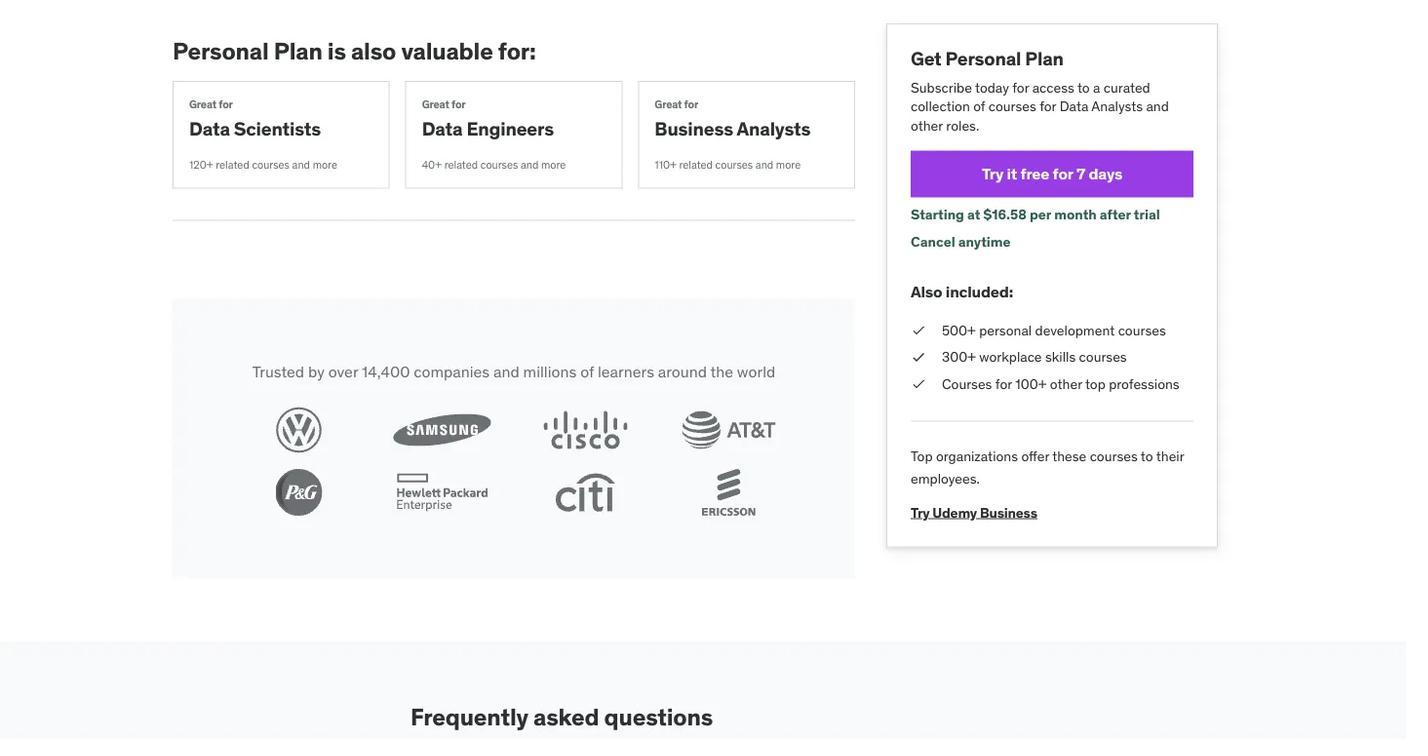 Task type: describe. For each thing, give the bounding box(es) containing it.
for left '7'
[[1053, 164, 1074, 184]]

try for try it free for 7 days
[[982, 164, 1004, 184]]

courses inside 'top organizations offer these courses to their employees.'
[[1090, 448, 1138, 466]]

related for analysts
[[680, 158, 713, 171]]

valuable
[[401, 36, 493, 66]]

courses up professions
[[1119, 321, 1167, 339]]

top
[[1086, 375, 1106, 393]]

these
[[1053, 448, 1087, 466]]

companies
[[414, 362, 490, 382]]

subscribe
[[911, 78, 973, 96]]

cisco logo image
[[543, 411, 628, 450]]

more for scientists
[[313, 158, 338, 171]]

0 horizontal spatial plan
[[274, 36, 323, 66]]

analysts inside great for business analysts
[[737, 117, 811, 141]]

and for business analysts
[[756, 158, 774, 171]]

today
[[976, 78, 1010, 96]]

it
[[1007, 164, 1018, 184]]

business analysts link
[[655, 117, 811, 141]]

try udemy business
[[911, 504, 1038, 522]]

for down access
[[1040, 97, 1057, 115]]

free
[[1021, 164, 1050, 184]]

their
[[1157, 448, 1185, 466]]

also included:
[[911, 282, 1014, 302]]

1 vertical spatial of
[[581, 362, 594, 382]]

get
[[911, 47, 942, 70]]

personal
[[980, 321, 1032, 339]]

and for data scientists
[[292, 158, 310, 171]]

great for data engineers
[[422, 97, 449, 111]]

questions
[[604, 702, 713, 732]]

data inside the get personal plan subscribe today for access to a curated collection of courses for data analysts and other roles.
[[1060, 97, 1089, 115]]

courses up top
[[1080, 348, 1128, 366]]

roles.
[[947, 117, 980, 134]]

included:
[[946, 282, 1014, 302]]

the
[[711, 362, 734, 382]]

120+ related courses and more
[[189, 158, 338, 171]]

try udemy business link
[[911, 489, 1038, 522]]

analysts inside the get personal plan subscribe today for access to a curated collection of courses for data analysts and other roles.
[[1092, 97, 1144, 115]]

development
[[1036, 321, 1115, 339]]

courses for 100+ other top professions
[[943, 375, 1180, 393]]

starting
[[911, 206, 965, 224]]

skills
[[1046, 348, 1076, 366]]

to inside the get personal plan subscribe today for access to a curated collection of courses for data analysts and other roles.
[[1078, 78, 1091, 96]]

asked
[[534, 702, 599, 732]]

try for try udemy business
[[911, 504, 930, 522]]

14,400
[[362, 362, 410, 382]]

courses down business analysts link
[[716, 158, 753, 171]]

$16.58
[[984, 206, 1027, 224]]

world
[[737, 362, 776, 382]]

ericsson logo image
[[702, 469, 756, 516]]

engineers
[[467, 117, 554, 141]]

and for data engineers
[[521, 158, 539, 171]]

great for data scientists
[[189, 97, 217, 111]]

get personal plan subscribe today for access to a curated collection of courses for data analysts and other roles.
[[911, 47, 1170, 134]]

professions
[[1110, 375, 1180, 393]]

great for data engineers
[[422, 97, 554, 141]]

workplace
[[980, 348, 1043, 366]]

a
[[1094, 78, 1101, 96]]

scientists
[[234, 117, 321, 141]]

udemy
[[933, 504, 978, 522]]

data engineers link
[[422, 117, 554, 141]]

plan inside the get personal plan subscribe today for access to a curated collection of courses for data analysts and other roles.
[[1026, 47, 1064, 70]]

around
[[658, 362, 707, 382]]

try it free for 7 days link
[[911, 151, 1194, 198]]

anytime
[[959, 233, 1011, 250]]

volkswagen logo image
[[276, 407, 322, 454]]

also
[[911, 282, 943, 302]]

for:
[[498, 36, 536, 66]]

access
[[1033, 78, 1075, 96]]

organizations
[[937, 448, 1019, 466]]

100+
[[1016, 375, 1047, 393]]

offer
[[1022, 448, 1050, 466]]

millions
[[524, 362, 577, 382]]

by
[[308, 362, 325, 382]]

related for scientists
[[216, 158, 250, 171]]

courses
[[943, 375, 993, 393]]

samsung logo image
[[393, 414, 492, 447]]

data for data engineers
[[422, 117, 463, 141]]

att&t logo image
[[682, 411, 777, 450]]

hewlett packard enterprise logo image
[[397, 473, 488, 512]]



Task type: locate. For each thing, give the bounding box(es) containing it.
data
[[1060, 97, 1089, 115], [189, 117, 230, 141], [422, 117, 463, 141]]

is
[[328, 36, 346, 66]]

great for data scientists
[[189, 97, 321, 141]]

trusted by over 14,400 companies and millions of learners around the world
[[252, 362, 776, 382]]

1 horizontal spatial data
[[422, 117, 463, 141]]

data for data scientists
[[189, 117, 230, 141]]

3 xsmall image from the top
[[911, 375, 927, 394]]

of down today
[[974, 97, 986, 115]]

personal inside the get personal plan subscribe today for access to a curated collection of courses for data analysts and other roles.
[[946, 47, 1022, 70]]

1 vertical spatial to
[[1141, 448, 1154, 466]]

after
[[1100, 206, 1132, 224]]

personal plan is also valuable for:
[[173, 36, 536, 66]]

other down skills
[[1051, 375, 1083, 393]]

0 horizontal spatial business
[[655, 117, 734, 141]]

1 more from the left
[[313, 158, 338, 171]]

1 horizontal spatial other
[[1051, 375, 1083, 393]]

300+
[[943, 348, 977, 366]]

more for engineers
[[542, 158, 566, 171]]

2 related from the left
[[445, 158, 478, 171]]

analysts down curated
[[1092, 97, 1144, 115]]

business for great for business analysts
[[655, 117, 734, 141]]

1 xsmall image from the top
[[911, 321, 927, 340]]

to inside 'top organizations offer these courses to their employees.'
[[1141, 448, 1154, 466]]

0 horizontal spatial great
[[189, 97, 217, 111]]

1 related from the left
[[216, 158, 250, 171]]

business right the udemy
[[980, 504, 1038, 522]]

courses down today
[[989, 97, 1037, 115]]

500+
[[943, 321, 976, 339]]

try left the udemy
[[911, 504, 930, 522]]

xsmall image for 300+
[[911, 348, 927, 367]]

1 vertical spatial business
[[980, 504, 1038, 522]]

personal
[[173, 36, 269, 66], [946, 47, 1022, 70]]

more
[[313, 158, 338, 171], [542, 158, 566, 171], [776, 158, 801, 171]]

for inside 'great for data engineers'
[[452, 97, 466, 111]]

2 more from the left
[[542, 158, 566, 171]]

starting at $16.58 per month after trial cancel anytime
[[911, 206, 1161, 250]]

data scientists link
[[189, 117, 321, 141]]

and down business analysts link
[[756, 158, 774, 171]]

0 horizontal spatial to
[[1078, 78, 1091, 96]]

try it free for 7 days
[[982, 164, 1123, 184]]

great up 110+
[[655, 97, 682, 111]]

0 horizontal spatial other
[[911, 117, 943, 134]]

0 horizontal spatial try
[[911, 504, 930, 522]]

0 vertical spatial to
[[1078, 78, 1091, 96]]

2 xsmall image from the top
[[911, 348, 927, 367]]

trusted
[[252, 362, 305, 382]]

citi logo image
[[556, 473, 616, 512]]

to left their
[[1141, 448, 1154, 466]]

110+
[[655, 158, 677, 171]]

collection
[[911, 97, 971, 115]]

for inside great for business analysts
[[685, 97, 699, 111]]

and inside the get personal plan subscribe today for access to a curated collection of courses for data analysts and other roles.
[[1147, 97, 1170, 115]]

great
[[189, 97, 217, 111], [422, 97, 449, 111], [655, 97, 682, 111]]

xsmall image down also
[[911, 321, 927, 340]]

plan left is
[[274, 36, 323, 66]]

2 great from the left
[[422, 97, 449, 111]]

of right the millions
[[581, 362, 594, 382]]

try
[[982, 164, 1004, 184], [911, 504, 930, 522]]

1 horizontal spatial of
[[974, 97, 986, 115]]

data up 120+
[[189, 117, 230, 141]]

7
[[1077, 164, 1086, 184]]

1 horizontal spatial try
[[982, 164, 1004, 184]]

110+ related courses and more
[[655, 158, 801, 171]]

more down scientists
[[313, 158, 338, 171]]

other down collection
[[911, 117, 943, 134]]

0 horizontal spatial more
[[313, 158, 338, 171]]

business inside great for business analysts
[[655, 117, 734, 141]]

employees.
[[911, 470, 980, 487]]

more down engineers
[[542, 158, 566, 171]]

business
[[655, 117, 734, 141], [980, 504, 1038, 522]]

for left 100+ at the bottom right of page
[[996, 375, 1013, 393]]

also
[[351, 36, 396, 66]]

for
[[1013, 78, 1030, 96], [219, 97, 233, 111], [452, 97, 466, 111], [685, 97, 699, 111], [1040, 97, 1057, 115], [1053, 164, 1074, 184], [996, 375, 1013, 393]]

to
[[1078, 78, 1091, 96], [1141, 448, 1154, 466]]

analysts
[[1092, 97, 1144, 115], [737, 117, 811, 141]]

data inside great for data scientists
[[189, 117, 230, 141]]

40+ related courses and more
[[422, 158, 566, 171]]

great for business analysts
[[655, 97, 682, 111]]

courses inside the get personal plan subscribe today for access to a curated collection of courses for data analysts and other roles.
[[989, 97, 1037, 115]]

plan
[[274, 36, 323, 66], [1026, 47, 1064, 70]]

trial
[[1135, 206, 1161, 224]]

related for engineers
[[445, 158, 478, 171]]

2 vertical spatial xsmall image
[[911, 375, 927, 394]]

xsmall image left 300+ on the right of page
[[911, 348, 927, 367]]

3 more from the left
[[776, 158, 801, 171]]

related right 110+
[[680, 158, 713, 171]]

more down business analysts link
[[776, 158, 801, 171]]

0 vertical spatial xsmall image
[[911, 321, 927, 340]]

month
[[1055, 206, 1097, 224]]

1 horizontal spatial more
[[542, 158, 566, 171]]

business for try udemy business
[[980, 504, 1038, 522]]

per
[[1030, 206, 1052, 224]]

0 horizontal spatial analysts
[[737, 117, 811, 141]]

data inside 'great for data engineers'
[[422, 117, 463, 141]]

related
[[216, 158, 250, 171], [445, 158, 478, 171], [680, 158, 713, 171]]

1 vertical spatial try
[[911, 504, 930, 522]]

and left the millions
[[494, 362, 520, 382]]

great inside great for business analysts
[[655, 97, 682, 111]]

3 related from the left
[[680, 158, 713, 171]]

for inside great for data scientists
[[219, 97, 233, 111]]

1 horizontal spatial business
[[980, 504, 1038, 522]]

0 vertical spatial business
[[655, 117, 734, 141]]

1 vertical spatial other
[[1051, 375, 1083, 393]]

1 horizontal spatial analysts
[[1092, 97, 1144, 115]]

frequently asked questions
[[411, 702, 713, 732]]

2 horizontal spatial related
[[680, 158, 713, 171]]

2 horizontal spatial more
[[776, 158, 801, 171]]

related right 40+
[[445, 158, 478, 171]]

xsmall image for courses
[[911, 375, 927, 394]]

0 horizontal spatial personal
[[173, 36, 269, 66]]

1 horizontal spatial great
[[422, 97, 449, 111]]

1 horizontal spatial plan
[[1026, 47, 1064, 70]]

great down valuable
[[422, 97, 449, 111]]

personal up today
[[946, 47, 1022, 70]]

xsmall image
[[911, 321, 927, 340], [911, 348, 927, 367], [911, 375, 927, 394]]

500+ personal development courses
[[943, 321, 1167, 339]]

related right 120+
[[216, 158, 250, 171]]

1 horizontal spatial personal
[[946, 47, 1022, 70]]

1 vertical spatial analysts
[[737, 117, 811, 141]]

business up 110+
[[655, 117, 734, 141]]

great inside great for data scientists
[[189, 97, 217, 111]]

and
[[1147, 97, 1170, 115], [292, 158, 310, 171], [521, 158, 539, 171], [756, 158, 774, 171], [494, 362, 520, 382]]

at
[[968, 206, 981, 224]]

top
[[911, 448, 933, 466]]

great up the data scientists "link"
[[189, 97, 217, 111]]

for right today
[[1013, 78, 1030, 96]]

3 great from the left
[[655, 97, 682, 111]]

learners
[[598, 362, 655, 382]]

analysts up '110+ related courses and more'
[[737, 117, 811, 141]]

of inside the get personal plan subscribe today for access to a curated collection of courses for data analysts and other roles.
[[974, 97, 986, 115]]

and down engineers
[[521, 158, 539, 171]]

1 vertical spatial xsmall image
[[911, 348, 927, 367]]

300+ workplace skills courses
[[943, 348, 1128, 366]]

other inside the get personal plan subscribe today for access to a curated collection of courses for data analysts and other roles.
[[911, 117, 943, 134]]

top organizations offer these courses to their employees.
[[911, 448, 1185, 487]]

and down scientists
[[292, 158, 310, 171]]

courses down engineers
[[481, 158, 518, 171]]

data down access
[[1060, 97, 1089, 115]]

frequently
[[411, 702, 529, 732]]

days
[[1089, 164, 1123, 184]]

0 vertical spatial analysts
[[1092, 97, 1144, 115]]

curated
[[1104, 78, 1151, 96]]

for up business analysts link
[[685, 97, 699, 111]]

cancel
[[911, 233, 956, 250]]

plan up access
[[1026, 47, 1064, 70]]

0 horizontal spatial of
[[581, 362, 594, 382]]

courses down scientists
[[252, 158, 290, 171]]

over
[[328, 362, 358, 382]]

1 great from the left
[[189, 97, 217, 111]]

other
[[911, 117, 943, 134], [1051, 375, 1083, 393]]

procter & gamble logo image
[[276, 469, 322, 516]]

for up the data scientists "link"
[[219, 97, 233, 111]]

and down curated
[[1147, 97, 1170, 115]]

try left it
[[982, 164, 1004, 184]]

great inside 'great for data engineers'
[[422, 97, 449, 111]]

120+
[[189, 158, 213, 171]]

0 vertical spatial of
[[974, 97, 986, 115]]

2 horizontal spatial data
[[1060, 97, 1089, 115]]

courses
[[989, 97, 1037, 115], [252, 158, 290, 171], [481, 158, 518, 171], [716, 158, 753, 171], [1119, 321, 1167, 339], [1080, 348, 1128, 366], [1090, 448, 1138, 466]]

courses right the these on the right bottom
[[1090, 448, 1138, 466]]

great for business analysts
[[655, 97, 811, 141]]

for up "data engineers" link on the left top
[[452, 97, 466, 111]]

2 horizontal spatial great
[[655, 97, 682, 111]]

xsmall image left courses
[[911, 375, 927, 394]]

to left a
[[1078, 78, 1091, 96]]

1 horizontal spatial related
[[445, 158, 478, 171]]

40+
[[422, 158, 442, 171]]

personal up great for data scientists
[[173, 36, 269, 66]]

0 vertical spatial other
[[911, 117, 943, 134]]

more for analysts
[[776, 158, 801, 171]]

0 horizontal spatial data
[[189, 117, 230, 141]]

0 vertical spatial try
[[982, 164, 1004, 184]]

0 horizontal spatial related
[[216, 158, 250, 171]]

data up 40+
[[422, 117, 463, 141]]

1 horizontal spatial to
[[1141, 448, 1154, 466]]

of
[[974, 97, 986, 115], [581, 362, 594, 382]]

xsmall image for 500+
[[911, 321, 927, 340]]



Task type: vqa. For each thing, say whether or not it's contained in the screenshot.
the top Business
yes



